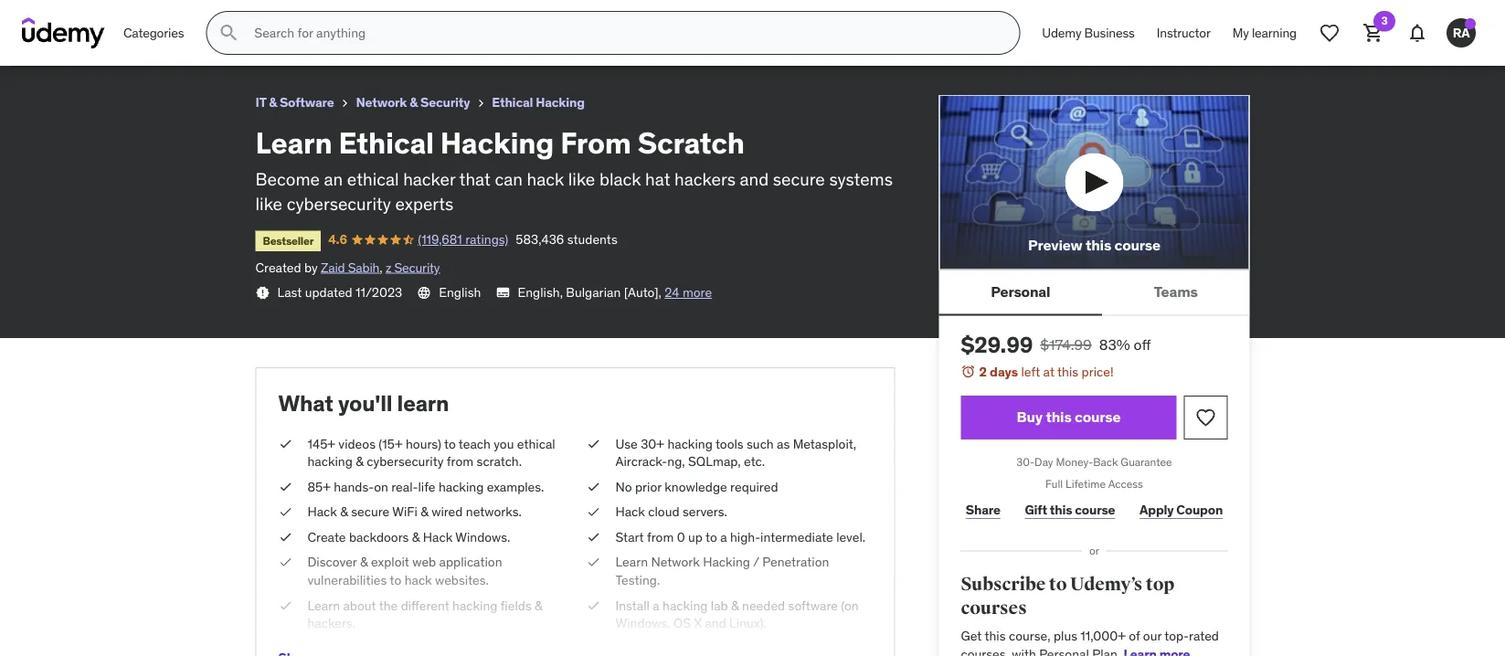 Task type: describe. For each thing, give the bounding box(es) containing it.
hacking inside learn about the different hacking fields & hackers.
[[453, 597, 498, 614]]

0 horizontal spatial (119,681
[[128, 32, 172, 48]]

from for learn ethical hacking from scratch become an ethical hacker that can hack like black hat hackers and secure systems like cybersecurity experts
[[560, 124, 631, 161]]

0 horizontal spatial secure
[[351, 504, 390, 520]]

1 horizontal spatial (119,681 ratings)
[[418, 231, 508, 248]]

ethical hacking
[[492, 94, 585, 111]]

preview
[[1028, 236, 1083, 255]]

the
[[379, 597, 398, 614]]

xsmall image right software
[[338, 96, 352, 111]]

3
[[1381, 14, 1388, 28]]

hacking inside install a hacking lab & needed software (on windows, os x and linux).
[[663, 597, 708, 614]]

become
[[255, 168, 320, 190]]

exploit
[[371, 554, 409, 571]]

created
[[255, 259, 301, 275]]

this for preview
[[1086, 236, 1112, 255]]

& down hands-
[[340, 504, 348, 520]]

penetration
[[763, 554, 829, 571]]

day
[[1035, 455, 1053, 469]]

0 horizontal spatial (119,681 ratings)
[[128, 32, 218, 48]]

last updated 11/2023
[[277, 284, 402, 301]]

hacking inside use 30+ hacking tools such as metasploit, aircrack-ng, sqlmap, etc.
[[668, 435, 713, 452]]

scratch for learn ethical hacking from scratch become an ethical hacker that can hack like black hat hackers and secure systems like cybersecurity experts
[[638, 124, 745, 161]]

zaid
[[321, 259, 345, 275]]

backdoors
[[349, 529, 409, 545]]

hacking inside 145+ videos (15+ hours) to teach you ethical hacking & cybersecurity from scratch.
[[308, 453, 353, 470]]

buy this course
[[1017, 408, 1121, 427]]

alarm image
[[961, 364, 976, 379]]

apply coupon button
[[1135, 492, 1228, 529]]

submit search image
[[218, 22, 240, 44]]

xsmall image for hack
[[278, 528, 293, 546]]

preview this course button
[[939, 95, 1250, 270]]

85+
[[308, 478, 331, 495]]

software
[[280, 94, 334, 111]]

testing.
[[616, 572, 660, 588]]

courses
[[961, 597, 1027, 620]]

and inside the learn ethical hacking from scratch become an ethical hacker that can hack like black hat hackers and secure systems like cybersecurity experts
[[740, 168, 769, 190]]

a inside install a hacking lab & needed software (on windows, os x and linux).
[[653, 597, 660, 614]]

apply coupon
[[1140, 502, 1223, 518]]

english
[[439, 284, 481, 301]]

& down "hack & secure wifi & wired networks."
[[412, 529, 420, 545]]

life
[[418, 478, 436, 495]]

my learning
[[1233, 24, 1297, 41]]

hacking up the learn ethical hacking from scratch become an ethical hacker that can hack like black hat hackers and secure systems like cybersecurity experts
[[536, 94, 585, 111]]

sqlmap,
[[688, 453, 741, 470]]

1 horizontal spatial a
[[720, 529, 727, 545]]

rated
[[1189, 628, 1219, 644]]

my learning link
[[1222, 11, 1308, 55]]

& inside the network & security link
[[410, 94, 418, 111]]

no
[[616, 478, 632, 495]]

my
[[1233, 24, 1249, 41]]

subscribe to udemy's top courses get this course, plus 11,000+ of our top-rated courses, with personal plan.
[[961, 574, 1219, 656]]

0 horizontal spatial network
[[356, 94, 407, 111]]

this for gift
[[1050, 502, 1073, 518]]

required
[[730, 478, 778, 495]]

hack for hack cloud servers.
[[616, 504, 645, 520]]

cloud
[[648, 504, 680, 520]]

black
[[599, 168, 641, 190]]

you'll
[[338, 389, 393, 417]]

xsmall image for web
[[278, 554, 293, 572]]

to inside 145+ videos (15+ hours) to teach you ethical hacking & cybersecurity from scratch.
[[444, 435, 456, 452]]

learn about the different hacking fields & hackers.
[[308, 597, 543, 632]]

english, bulgarian
[[518, 284, 621, 301]]

learn ethical hacking from scratch become an ethical hacker that can hack like black hat hackers and secure systems like cybersecurity experts
[[255, 124, 893, 215]]

high-
[[730, 529, 761, 545]]

xsmall image for up
[[586, 528, 601, 546]]

videos
[[338, 435, 376, 452]]

categories button
[[112, 11, 195, 55]]

xsmall image for lab
[[586, 597, 601, 615]]

with
[[1012, 646, 1036, 656]]

course for preview this course
[[1115, 236, 1161, 255]]

ethical for hacking
[[347, 168, 399, 190]]

discover & exploit web application vulnerabilities to hack websites.
[[308, 554, 502, 588]]

secure inside the learn ethical hacking from scratch become an ethical hacker that can hack like black hat hackers and secure systems like cybersecurity experts
[[773, 168, 825, 190]]

1 vertical spatial bestseller
[[263, 233, 314, 248]]

udemy image
[[22, 17, 105, 48]]

& inside learn about the different hacking fields & hackers.
[[535, 597, 543, 614]]

can
[[495, 168, 523, 190]]

(15+
[[379, 435, 403, 452]]

learn for learn network hacking / penetration testing.
[[616, 554, 648, 571]]

create
[[308, 529, 346, 545]]

0 vertical spatial security
[[420, 94, 470, 111]]

$29.99
[[961, 331, 1033, 359]]

discover
[[308, 554, 357, 571]]

cybersecurity inside 145+ videos (15+ hours) to teach you ethical hacking & cybersecurity from scratch.
[[367, 453, 444, 470]]

0 vertical spatial ,
[[380, 259, 383, 275]]

personal button
[[939, 270, 1102, 314]]

course language image
[[417, 286, 432, 300]]

ethical for learn ethical hacking from scratch
[[57, 8, 105, 27]]

hack for hack & secure wifi & wired networks.
[[308, 504, 337, 520]]

personal inside button
[[991, 282, 1051, 301]]

ra link
[[1440, 11, 1483, 55]]

& inside 145+ videos (15+ hours) to teach you ethical hacking & cybersecurity from scratch.
[[356, 453, 364, 470]]

1 horizontal spatial ratings)
[[465, 231, 508, 248]]

[auto]
[[624, 284, 659, 301]]

hacking for learn ethical hacking from scratch
[[108, 8, 166, 27]]

it & software link
[[255, 91, 334, 114]]

teams
[[1154, 282, 1198, 301]]

full
[[1046, 477, 1063, 491]]

created by zaid sabih , z security
[[255, 259, 440, 275]]

cybersecurity inside the learn ethical hacking from scratch become an ethical hacker that can hack like black hat hackers and secure systems like cybersecurity experts
[[287, 193, 391, 215]]

tab list containing personal
[[939, 270, 1250, 316]]

or
[[1089, 544, 1100, 558]]

learn network hacking / penetration testing.
[[616, 554, 829, 588]]

udemy business link
[[1031, 11, 1146, 55]]

this right at
[[1058, 364, 1079, 380]]

hackers
[[675, 168, 736, 190]]

0 vertical spatial 583,436 students
[[226, 32, 327, 48]]

(on
[[841, 597, 859, 614]]

learn
[[397, 389, 449, 417]]

our
[[1143, 628, 1162, 644]]

up
[[688, 529, 703, 545]]

hackers.
[[308, 615, 356, 632]]

ra
[[1453, 24, 1470, 41]]

24 more button
[[665, 284, 712, 302]]

0
[[677, 529, 685, 545]]

/
[[753, 554, 759, 571]]

gift
[[1025, 502, 1047, 518]]

to right up on the bottom of the page
[[706, 529, 717, 545]]

this inside subscribe to udemy's top courses get this course, plus 11,000+ of our top-rated courses, with personal plan.
[[985, 628, 1006, 644]]

0 horizontal spatial 583,436
[[226, 32, 274, 48]]

1 vertical spatial (119,681
[[418, 231, 462, 248]]

such
[[747, 435, 774, 452]]

0 vertical spatial like
[[568, 168, 595, 190]]

instructor
[[1157, 24, 1211, 41]]



Task type: vqa. For each thing, say whether or not it's contained in the screenshot.
the 'as'
yes



Task type: locate. For each thing, give the bounding box(es) containing it.
2 vertical spatial ethical
[[339, 124, 434, 161]]

0 vertical spatial cybersecurity
[[287, 193, 391, 215]]

1 horizontal spatial ethical
[[517, 435, 555, 452]]

course up back
[[1075, 408, 1121, 427]]

course for buy this course
[[1075, 408, 1121, 427]]

1 horizontal spatial 4.6
[[328, 231, 347, 248]]

lab
[[711, 597, 728, 614]]

network inside learn network hacking / penetration testing.
[[651, 554, 700, 571]]

udemy
[[1042, 24, 1082, 41]]

servers.
[[683, 504, 727, 520]]

course inside buy this course button
[[1075, 408, 1121, 427]]

583,436 up english, bulgarian
[[516, 231, 564, 248]]

0 horizontal spatial from
[[169, 8, 205, 27]]

0 vertical spatial bestseller
[[22, 34, 73, 48]]

3 link
[[1352, 11, 1396, 55]]

0 horizontal spatial ratings)
[[175, 32, 218, 48]]

0 horizontal spatial from
[[447, 453, 474, 470]]

share
[[966, 502, 1001, 518]]

cybersecurity down (15+
[[367, 453, 444, 470]]

from down teach
[[447, 453, 474, 470]]

2 horizontal spatial hack
[[616, 504, 645, 520]]

1 vertical spatial 4.6
[[328, 231, 347, 248]]

1 horizontal spatial 583,436 students
[[516, 231, 618, 248]]

fields
[[501, 597, 532, 614]]

hours)
[[406, 435, 441, 452]]

examples.
[[487, 478, 544, 495]]

use 30+ hacking tools such as metasploit, aircrack-ng, sqlmap, etc.
[[616, 435, 857, 470]]

ethical left categories
[[57, 8, 105, 27]]

scratch for learn ethical hacking from scratch
[[208, 8, 262, 27]]

ratings) down the learn ethical hacking from scratch
[[175, 32, 218, 48]]

2 horizontal spatial ethical
[[492, 94, 533, 111]]

0 vertical spatial ratings)
[[175, 32, 218, 48]]

xsmall image left last
[[255, 286, 270, 300]]

0 vertical spatial secure
[[773, 168, 825, 190]]

share button
[[961, 492, 1006, 529]]

learn for learn ethical hacking from scratch become an ethical hacker that can hack like black hat hackers and secure systems like cybersecurity experts
[[255, 124, 332, 161]]

hacking up 'can'
[[440, 124, 554, 161]]

hack inside discover & exploit web application vulnerabilities to hack websites.
[[405, 572, 432, 588]]

hacking inside the learn ethical hacking from scratch become an ethical hacker that can hack like black hat hackers and secure systems like cybersecurity experts
[[440, 124, 554, 161]]

xsmall image for /
[[586, 554, 601, 572]]

to
[[444, 435, 456, 452], [706, 529, 717, 545], [390, 572, 401, 588], [1049, 574, 1067, 596]]

network down 0
[[651, 554, 700, 571]]

0 horizontal spatial ethical
[[57, 8, 105, 27]]

personal inside subscribe to udemy's top courses get this course, plus 11,000+ of our top-rated courses, with personal plan.
[[1039, 646, 1089, 656]]

hack down wired
[[423, 529, 453, 545]]

1 horizontal spatial from
[[560, 124, 631, 161]]

1 vertical spatial from
[[560, 124, 631, 161]]

583,436 students up it
[[226, 32, 327, 48]]

a
[[720, 529, 727, 545], [653, 597, 660, 614]]

0 horizontal spatial students
[[277, 32, 327, 48]]

closed captions image
[[496, 285, 510, 300]]

that
[[459, 168, 491, 190]]

0 vertical spatial personal
[[991, 282, 1051, 301]]

and inside install a hacking lab & needed software (on windows, os x and linux).
[[705, 615, 726, 632]]

buy this course button
[[961, 396, 1177, 439]]

0 vertical spatial network
[[356, 94, 407, 111]]

by
[[304, 259, 318, 275]]

ethical for (15+
[[517, 435, 555, 452]]

11/2023
[[356, 284, 402, 301]]

0 horizontal spatial and
[[705, 615, 726, 632]]

xsmall image for use 30+ hacking tools such as metasploit, aircrack-ng, sqlmap, etc.
[[586, 435, 601, 453]]

xsmall image left the use
[[586, 435, 601, 453]]

students up english, bulgarian [auto] , 24 more
[[567, 231, 618, 248]]

from inside the learn ethical hacking from scratch become an ethical hacker that can hack like black hat hackers and secure systems like cybersecurity experts
[[560, 124, 631, 161]]

1 vertical spatial and
[[705, 615, 726, 632]]

& right it
[[269, 94, 277, 111]]

0 vertical spatial 4.6
[[88, 32, 106, 48]]

1 horizontal spatial wishlist image
[[1319, 22, 1341, 44]]

1 vertical spatial a
[[653, 597, 660, 614]]

1 vertical spatial personal
[[1039, 646, 1089, 656]]

about
[[343, 597, 376, 614]]

hacking down websites.
[[453, 597, 498, 614]]

4.6 up zaid
[[328, 231, 347, 248]]

1 horizontal spatial students
[[567, 231, 618, 248]]

1 horizontal spatial bestseller
[[263, 233, 314, 248]]

2 days left at this price!
[[979, 364, 1114, 380]]

0 vertical spatial course
[[1115, 236, 1161, 255]]

1 vertical spatial from
[[647, 529, 674, 545]]

& right "wifi"
[[421, 504, 428, 520]]

personal down "preview"
[[991, 282, 1051, 301]]

0 horizontal spatial ,
[[380, 259, 383, 275]]

0 vertical spatial (119,681 ratings)
[[128, 32, 218, 48]]

price!
[[1082, 364, 1114, 380]]

students
[[277, 32, 327, 48], [567, 231, 618, 248]]

0 vertical spatial a
[[720, 529, 727, 545]]

, left "z"
[[380, 259, 383, 275]]

(119,681 down the learn ethical hacking from scratch
[[128, 32, 172, 48]]

583,436
[[226, 32, 274, 48], [516, 231, 564, 248]]

hack inside the learn ethical hacking from scratch become an ethical hacker that can hack like black hat hackers and secure systems like cybersecurity experts
[[527, 168, 564, 190]]

0 vertical spatial from
[[169, 8, 205, 27]]

hack down the 85+
[[308, 504, 337, 520]]

wishlist image
[[1319, 22, 1341, 44], [1195, 407, 1217, 429]]

11,000+
[[1081, 628, 1126, 644]]

4.6 down the learn ethical hacking from scratch
[[88, 32, 106, 48]]

english, bulgarian [auto] , 24 more
[[518, 284, 712, 301]]

networks.
[[466, 504, 522, 520]]

0 horizontal spatial a
[[653, 597, 660, 614]]

1 vertical spatial 583,436 students
[[516, 231, 618, 248]]

0 horizontal spatial 4.6
[[88, 32, 106, 48]]

hack down web
[[405, 572, 432, 588]]

0 horizontal spatial like
[[255, 193, 282, 215]]

1 vertical spatial security
[[394, 259, 440, 275]]

a left high-
[[720, 529, 727, 545]]

secure up backdoors
[[351, 504, 390, 520]]

like
[[568, 168, 595, 190], [255, 193, 282, 215]]

secure left systems
[[773, 168, 825, 190]]

1 vertical spatial 583,436
[[516, 231, 564, 248]]

to left "udemy's"
[[1049, 574, 1067, 596]]

1 horizontal spatial network
[[651, 554, 700, 571]]

1 vertical spatial cybersecurity
[[367, 453, 444, 470]]

this inside button
[[1086, 236, 1112, 255]]

from left 0
[[647, 529, 674, 545]]

get
[[961, 628, 982, 644]]

what
[[278, 389, 333, 417]]

from inside 145+ videos (15+ hours) to teach you ethical hacking & cybersecurity from scratch.
[[447, 453, 474, 470]]

wifi
[[392, 504, 417, 520]]

and right hackers
[[740, 168, 769, 190]]

1 horizontal spatial ,
[[659, 284, 662, 301]]

ethical down the network & security link
[[339, 124, 434, 161]]

ratings) up closed captions image
[[465, 231, 508, 248]]

1 vertical spatial network
[[651, 554, 700, 571]]

teach
[[459, 435, 491, 452]]

prior
[[635, 478, 662, 495]]

1 vertical spatial course
[[1075, 408, 1121, 427]]

& up vulnerabilities
[[360, 554, 368, 571]]

1 horizontal spatial ethical
[[339, 124, 434, 161]]

to down exploit
[[390, 572, 401, 588]]

& inside discover & exploit web application vulnerabilities to hack websites.
[[360, 554, 368, 571]]

learn inside learn network hacking / penetration testing.
[[616, 554, 648, 571]]

x
[[694, 615, 702, 632]]

of
[[1129, 628, 1140, 644]]

websites.
[[435, 572, 489, 588]]

learn inside learn about the different hacking fields & hackers.
[[308, 597, 340, 614]]

583,436 up it
[[226, 32, 274, 48]]

notifications image
[[1407, 22, 1429, 44]]

scratch inside the learn ethical hacking from scratch become an ethical hacker that can hack like black hat hackers and secure systems like cybersecurity experts
[[638, 124, 745, 161]]

85+ hands-on real-life hacking examples.
[[308, 478, 544, 495]]

1 horizontal spatial secure
[[773, 168, 825, 190]]

xsmall image for hours)
[[278, 435, 293, 453]]

hacking down 145+
[[308, 453, 353, 470]]

from left submit search icon
[[169, 8, 205, 27]]

0 vertical spatial 583,436
[[226, 32, 274, 48]]

1 vertical spatial secure
[[351, 504, 390, 520]]

hacking up wired
[[439, 478, 484, 495]]

this right buy
[[1046, 408, 1072, 427]]

business
[[1085, 24, 1135, 41]]

buy
[[1017, 408, 1043, 427]]

security
[[420, 94, 470, 111], [394, 259, 440, 275]]

scratch up hackers
[[638, 124, 745, 161]]

1 vertical spatial like
[[255, 193, 282, 215]]

course inside preview this course button
[[1115, 236, 1161, 255]]

0 horizontal spatial ethical
[[347, 168, 399, 190]]

&
[[269, 94, 277, 111], [410, 94, 418, 111], [356, 453, 364, 470], [340, 504, 348, 520], [421, 504, 428, 520], [412, 529, 420, 545], [360, 554, 368, 571], [535, 597, 543, 614], [731, 597, 739, 614]]

network
[[356, 94, 407, 111], [651, 554, 700, 571]]

it & software
[[255, 94, 334, 111]]

what you'll learn
[[278, 389, 449, 417]]

hacking for learn ethical hacking from scratch become an ethical hacker that can hack like black hat hackers and secure systems like cybersecurity experts
[[440, 124, 554, 161]]

students up software
[[277, 32, 327, 48]]

teams button
[[1102, 270, 1250, 314]]

0 horizontal spatial bestseller
[[22, 34, 73, 48]]

(119,681 ratings) down experts
[[418, 231, 508, 248]]

no prior knowledge required
[[616, 478, 778, 495]]

network right software
[[356, 94, 407, 111]]

left
[[1021, 364, 1040, 380]]

a up windows,
[[653, 597, 660, 614]]

ethical inside the learn ethical hacking from scratch become an ethical hacker that can hack like black hat hackers and secure systems like cybersecurity experts
[[347, 168, 399, 190]]

application
[[439, 554, 502, 571]]

hacking down start from 0 up to a high-intermediate level.
[[703, 554, 750, 571]]

$29.99 $174.99 83% off
[[961, 331, 1151, 359]]

ethical right an
[[347, 168, 399, 190]]

0 vertical spatial hack
[[527, 168, 564, 190]]

learn for learn about the different hacking fields & hackers.
[[308, 597, 340, 614]]

Search for anything text field
[[251, 17, 997, 48]]

0 horizontal spatial wishlist image
[[1195, 407, 1217, 429]]

hacking up os
[[663, 597, 708, 614]]

scratch
[[208, 8, 262, 27], [638, 124, 745, 161]]

(119,681 ratings) down the learn ethical hacking from scratch
[[128, 32, 218, 48]]

ethical up 'can'
[[492, 94, 533, 111]]

top-
[[1165, 628, 1189, 644]]

& inside install a hacking lab & needed software (on windows, os x and linux).
[[731, 597, 739, 614]]

scratch right categories
[[208, 8, 262, 27]]

security up hacker
[[420, 94, 470, 111]]

0 horizontal spatial hack
[[308, 504, 337, 520]]

this right "preview"
[[1086, 236, 1112, 255]]

you
[[494, 435, 514, 452]]

xsmall image left the 85+
[[278, 478, 293, 496]]

courses,
[[961, 646, 1009, 656]]

guarantee
[[1121, 455, 1172, 469]]

hacking for learn network hacking / penetration testing.
[[703, 554, 750, 571]]

linux).
[[729, 615, 767, 632]]

systems
[[829, 168, 893, 190]]

shopping cart with 3 items image
[[1363, 22, 1385, 44]]

sabih
[[348, 259, 380, 275]]

1 vertical spatial ethical
[[517, 435, 555, 452]]

& down videos
[[356, 453, 364, 470]]

windows.
[[455, 529, 510, 545]]

0 horizontal spatial hack
[[405, 572, 432, 588]]

hacking up ng,
[[668, 435, 713, 452]]

this up courses,
[[985, 628, 1006, 644]]

tab list
[[939, 270, 1250, 316]]

ethical inside 145+ videos (15+ hours) to teach you ethical hacking & cybersecurity from scratch.
[[517, 435, 555, 452]]

1 vertical spatial wishlist image
[[1195, 407, 1217, 429]]

& right fields
[[535, 597, 543, 614]]

$174.99
[[1040, 335, 1092, 354]]

1 vertical spatial scratch
[[638, 124, 745, 161]]

(119,681 ratings)
[[128, 32, 218, 48], [418, 231, 508, 248]]

this
[[1086, 236, 1112, 255], [1058, 364, 1079, 380], [1046, 408, 1072, 427], [1050, 502, 1073, 518], [985, 628, 1006, 644]]

ethical hacking link
[[492, 91, 585, 114]]

1 horizontal spatial hack
[[527, 168, 564, 190]]

this right gift
[[1050, 502, 1073, 518]]

xsmall image
[[474, 96, 488, 111], [278, 435, 293, 453], [586, 478, 601, 496], [278, 503, 293, 521], [586, 503, 601, 521], [278, 528, 293, 546], [586, 528, 601, 546], [278, 554, 293, 572], [586, 554, 601, 572], [278, 597, 293, 615], [586, 597, 601, 615]]

coupon
[[1177, 502, 1223, 518]]

this for buy
[[1046, 408, 1072, 427]]

1 horizontal spatial 583,436
[[516, 231, 564, 248]]

it
[[255, 94, 266, 111]]

xsmall image for required
[[586, 478, 601, 496]]

from for learn ethical hacking from scratch
[[169, 8, 205, 27]]

xsmall image for 85+ hands-on real-life hacking examples.
[[278, 478, 293, 496]]

hacking inside learn network hacking / penetration testing.
[[703, 554, 750, 571]]

on
[[374, 478, 388, 495]]

1 horizontal spatial hack
[[423, 529, 453, 545]]

(119,681
[[128, 32, 172, 48], [418, 231, 462, 248]]

experts
[[395, 193, 454, 215]]

1 vertical spatial (119,681 ratings)
[[418, 231, 508, 248]]

xsmall image
[[338, 96, 352, 111], [255, 286, 270, 300], [586, 435, 601, 453], [278, 478, 293, 496]]

hack cloud servers.
[[616, 504, 727, 520]]

& right lab
[[731, 597, 739, 614]]

learn
[[15, 8, 53, 27], [255, 124, 332, 161], [616, 554, 648, 571], [308, 597, 340, 614]]

hack right 'can'
[[527, 168, 564, 190]]

, left 24
[[659, 284, 662, 301]]

1 horizontal spatial scratch
[[638, 124, 745, 161]]

to left teach
[[444, 435, 456, 452]]

0 vertical spatial and
[[740, 168, 769, 190]]

security up course language "icon"
[[394, 259, 440, 275]]

and right x
[[705, 615, 726, 632]]

you have alerts image
[[1465, 18, 1476, 29]]

583,436 students up english, bulgarian
[[516, 231, 618, 248]]

from up black
[[560, 124, 631, 161]]

at
[[1043, 364, 1055, 380]]

0 vertical spatial from
[[447, 453, 474, 470]]

0 vertical spatial scratch
[[208, 8, 262, 27]]

hack up start
[[616, 504, 645, 520]]

cybersecurity down an
[[287, 193, 391, 215]]

1 vertical spatial ratings)
[[465, 231, 508, 248]]

z
[[386, 259, 391, 275]]

course up teams
[[1115, 236, 1161, 255]]

like left black
[[568, 168, 595, 190]]

course down lifetime
[[1075, 502, 1115, 518]]

0 horizontal spatial scratch
[[208, 8, 262, 27]]

learn inside the learn ethical hacking from scratch become an ethical hacker that can hack like black hat hackers and secure systems like cybersecurity experts
[[255, 124, 332, 161]]

1 horizontal spatial (119,681
[[418, 231, 462, 248]]

os
[[674, 615, 691, 632]]

web
[[412, 554, 436, 571]]

83%
[[1099, 335, 1130, 354]]

hacking right udemy image
[[108, 8, 166, 27]]

wired
[[432, 504, 463, 520]]

ethical for learn ethical hacking from scratch become an ethical hacker that can hack like black hat hackers and secure systems like cybersecurity experts
[[339, 124, 434, 161]]

1 vertical spatial hack
[[405, 572, 432, 588]]

4.6
[[88, 32, 106, 48], [328, 231, 347, 248]]

1 vertical spatial ,
[[659, 284, 662, 301]]

metasploit,
[[793, 435, 857, 452]]

1 vertical spatial students
[[567, 231, 618, 248]]

1 vertical spatial ethical
[[492, 94, 533, 111]]

hack & secure wifi & wired networks.
[[308, 504, 522, 520]]

aircrack-
[[616, 453, 667, 470]]

xsmall image for wifi
[[278, 503, 293, 521]]

from
[[169, 8, 205, 27], [560, 124, 631, 161]]

,
[[380, 259, 383, 275], [659, 284, 662, 301]]

real-
[[391, 478, 418, 495]]

course for gift this course
[[1075, 502, 1115, 518]]

to inside discover & exploit web application vulnerabilities to hack websites.
[[390, 572, 401, 588]]

categories
[[123, 24, 184, 41]]

xsmall image for different
[[278, 597, 293, 615]]

to inside subscribe to udemy's top courses get this course, plus 11,000+ of our top-rated courses, with personal plan.
[[1049, 574, 1067, 596]]

0 vertical spatial ethical
[[57, 8, 105, 27]]

30+
[[641, 435, 665, 452]]

0 horizontal spatial 583,436 students
[[226, 32, 327, 48]]

ethical right you
[[517, 435, 555, 452]]

ethical inside the learn ethical hacking from scratch become an ethical hacker that can hack like black hat hackers and secure systems like cybersecurity experts
[[339, 124, 434, 161]]

0 vertical spatial ethical
[[347, 168, 399, 190]]

1 horizontal spatial like
[[568, 168, 595, 190]]

& inside it & software link
[[269, 94, 277, 111]]

& up hacker
[[410, 94, 418, 111]]

0 vertical spatial students
[[277, 32, 327, 48]]

0 vertical spatial (119,681
[[128, 32, 172, 48]]

(119,681 up z security link
[[418, 231, 462, 248]]

top
[[1146, 574, 1175, 596]]

this inside button
[[1046, 408, 1072, 427]]

2 vertical spatial course
[[1075, 502, 1115, 518]]

0 vertical spatial wishlist image
[[1319, 22, 1341, 44]]

like down become
[[255, 193, 282, 215]]

1 horizontal spatial and
[[740, 168, 769, 190]]

hat
[[645, 168, 670, 190]]

1 horizontal spatial from
[[647, 529, 674, 545]]

learn for learn ethical hacking from scratch
[[15, 8, 53, 27]]

xsmall image for last updated 11/2023
[[255, 286, 270, 300]]

personal down plus at the bottom right of page
[[1039, 646, 1089, 656]]

course inside gift this course link
[[1075, 502, 1115, 518]]

etc.
[[744, 453, 765, 470]]



